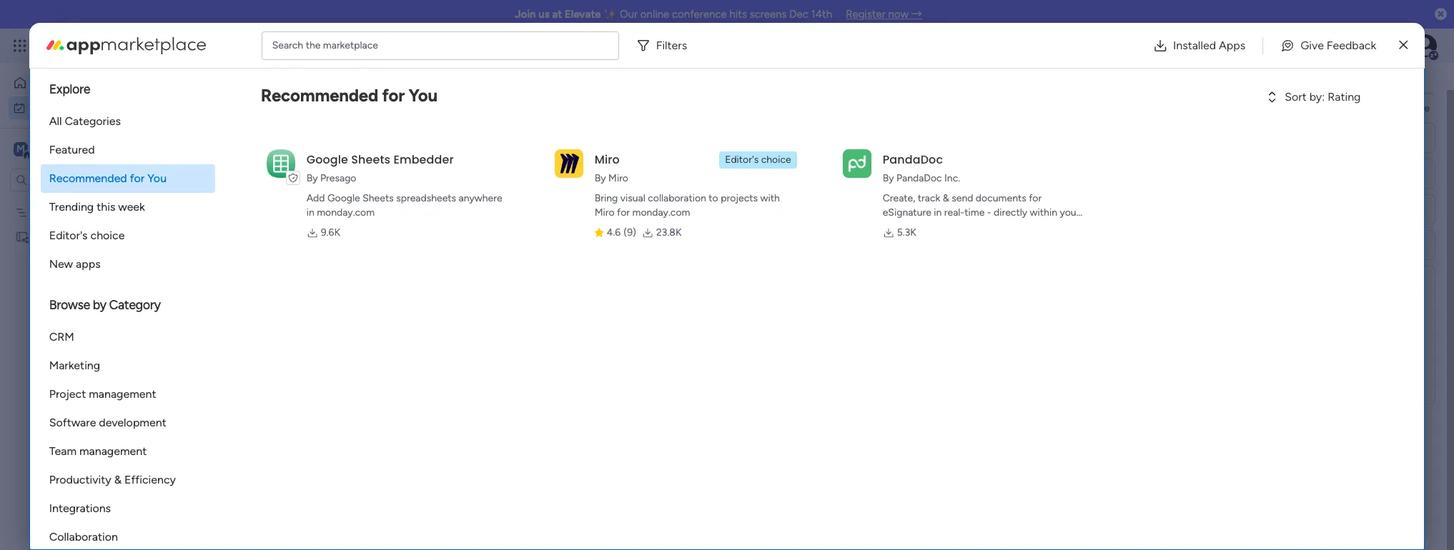 Task type: vqa. For each thing, say whether or not it's contained in the screenshot.
left the Main
no



Task type: locate. For each thing, give the bounding box(es) containing it.
2 app logo image from the left
[[555, 149, 583, 178]]

in left the 'real-'
[[934, 207, 942, 219]]

board
[[838, 178, 865, 190], [809, 208, 836, 220], [56, 231, 82, 243]]

0 horizontal spatial in
[[307, 207, 314, 219]]

my down home
[[31, 101, 45, 113]]

the left boards,
[[1213, 102, 1228, 114]]

time
[[965, 207, 985, 219]]

software development
[[49, 416, 166, 430]]

track
[[918, 192, 941, 205]]

0 vertical spatial management
[[144, 37, 222, 54]]

editor's choice up apps at the top of page
[[49, 229, 125, 242]]

for up week
[[130, 172, 145, 185]]

workspace
[[61, 142, 117, 156]]

app logo image left by miro
[[555, 149, 583, 178]]

1 vertical spatial first board
[[34, 231, 82, 243]]

1 vertical spatial sheets
[[363, 192, 394, 205]]

0 vertical spatial first
[[787, 208, 807, 220]]

see
[[1414, 102, 1430, 114]]

1 vertical spatial &
[[114, 473, 122, 487]]

inc.
[[945, 172, 960, 184]]

1 horizontal spatial app logo image
[[555, 149, 583, 178]]

see plans button
[[231, 35, 300, 56]]

editor's up projects
[[725, 154, 759, 166]]

0 horizontal spatial recommended
[[49, 172, 127, 185]]

collaboration
[[648, 192, 706, 205]]

google up presago
[[307, 152, 348, 168]]

first board inside overdue / main content
[[787, 208, 836, 220]]

0 horizontal spatial monday.com
[[317, 207, 375, 219]]

1 vertical spatial management
[[89, 388, 156, 401]]

2 horizontal spatial monday.com
[[883, 221, 941, 233]]

pandadoc up track
[[897, 172, 942, 184]]

0 vertical spatial work
[[116, 37, 141, 54]]

in
[[307, 207, 314, 219], [934, 207, 942, 219]]

dapulse x slim image
[[1400, 37, 1408, 54]]

in inside create, track & send documents for esignature in real-time - directly within your monday.com interface
[[934, 207, 942, 219]]

0 horizontal spatial to
[[709, 192, 718, 205]]

0 horizontal spatial board
[[56, 231, 82, 243]]

google
[[307, 152, 348, 168], [327, 192, 360, 205]]

1 horizontal spatial you
[[409, 85, 438, 106]]

work for my
[[48, 101, 69, 113]]

app logo image up first board link
[[843, 149, 871, 178]]

editor's choice
[[725, 154, 791, 166], [49, 229, 125, 242]]

work up all
[[48, 101, 69, 113]]

1 horizontal spatial by
[[595, 172, 606, 184]]

register now →
[[846, 8, 922, 21]]

anywhere
[[459, 192, 502, 205]]

1 horizontal spatial editor's
[[725, 154, 759, 166]]

google sheets embedder by presago
[[307, 152, 454, 184]]

workspace selection element
[[14, 141, 119, 159]]

0 vertical spatial sheets
[[351, 152, 391, 168]]

my left work
[[215, 83, 247, 115]]

1 image
[[1246, 29, 1259, 45]]

4.6 (9)
[[607, 227, 636, 239]]

monday
[[64, 37, 113, 54]]

& left efficiency
[[114, 473, 122, 487]]

0 vertical spatial first board
[[787, 208, 836, 220]]

2 vertical spatial board
[[56, 231, 82, 243]]

& left send
[[943, 192, 949, 205]]

recommended
[[261, 85, 378, 106], [49, 172, 127, 185]]

for inside create, track & send documents for esignature in real-time - directly within your monday.com interface
[[1029, 192, 1042, 205]]

sheets
[[351, 152, 391, 168], [363, 192, 394, 205]]

1 horizontal spatial recommended for you
[[261, 85, 438, 106]]

2 vertical spatial management
[[79, 445, 147, 458]]

boards,
[[1231, 102, 1264, 114]]

my left board
[[34, 206, 47, 218]]

for down visual
[[617, 207, 630, 219]]

1 by from the left
[[307, 172, 318, 184]]

google down presago
[[327, 192, 360, 205]]

and
[[1306, 102, 1323, 114]]

editor's down board
[[49, 229, 88, 242]]

0 horizontal spatial app logo image
[[266, 149, 295, 178]]

search the marketplace
[[272, 39, 378, 51]]

0 vertical spatial recommended
[[261, 85, 378, 106]]

0 horizontal spatial first board
[[34, 231, 82, 243]]

by
[[307, 172, 318, 184], [595, 172, 606, 184], [883, 172, 894, 184]]

0 horizontal spatial choice
[[90, 229, 125, 242]]

the right the "search"
[[306, 39, 321, 51]]

0 vertical spatial miro
[[595, 152, 620, 168]]

the inside overdue / main content
[[1213, 102, 1228, 114]]

0 vertical spatial editor's choice
[[725, 154, 791, 166]]

-
[[987, 207, 991, 219]]

app logo image for by pandadoc inc.
[[843, 149, 871, 178]]

pandadoc up create,
[[883, 152, 943, 168]]

1 horizontal spatial monday.com
[[632, 207, 690, 219]]

0 vertical spatial &
[[943, 192, 949, 205]]

documents
[[976, 192, 1027, 205]]

1 horizontal spatial board
[[809, 208, 836, 220]]

recommended for you up this at the top
[[49, 172, 167, 185]]

1 vertical spatial work
[[48, 101, 69, 113]]

workspace image
[[14, 141, 28, 157]]

app logo image
[[266, 149, 295, 178], [555, 149, 583, 178], [843, 149, 871, 178]]

sort by: rating
[[1285, 90, 1361, 104]]

category
[[109, 297, 161, 313]]

now
[[888, 8, 909, 21]]

1 vertical spatial editor's
[[49, 229, 88, 242]]

by right /
[[307, 172, 318, 184]]

1 vertical spatial choice
[[90, 229, 125, 242]]

choice down this at the top
[[90, 229, 125, 242]]

choice
[[761, 154, 791, 166], [90, 229, 125, 242]]

1 vertical spatial to
[[709, 192, 718, 205]]

0 vertical spatial board
[[838, 178, 865, 190]]

1 horizontal spatial to
[[1402, 102, 1412, 114]]

choice up with on the right
[[761, 154, 791, 166]]

apps
[[76, 257, 101, 271]]

create,
[[883, 192, 916, 205]]

filters
[[656, 38, 687, 52]]

1 vertical spatial miro
[[609, 172, 629, 184]]

1 app logo image from the left
[[266, 149, 295, 178]]

the
[[306, 39, 321, 51], [1213, 102, 1228, 114]]

register
[[846, 8, 886, 21]]

1 horizontal spatial in
[[934, 207, 942, 219]]

to right the like
[[1402, 102, 1412, 114]]

Search in workspace field
[[30, 172, 119, 188]]

1 horizontal spatial work
[[116, 37, 141, 54]]

in down the "add"
[[307, 207, 314, 219]]

board
[[50, 206, 76, 218]]

this
[[97, 200, 115, 214]]

2 horizontal spatial by
[[883, 172, 894, 184]]

management for team management
[[79, 445, 147, 458]]

option
[[0, 200, 182, 202]]

work right monday
[[116, 37, 141, 54]]

1 vertical spatial editor's choice
[[49, 229, 125, 242]]

miro up bring
[[609, 172, 629, 184]]

(9)
[[624, 227, 636, 239]]

spreadsheets
[[396, 192, 456, 205]]

sheets down google sheets embedder by presago
[[363, 192, 394, 205]]

sheets inside add google sheets spreadsheets anywhere in monday.com
[[363, 192, 394, 205]]

0 horizontal spatial first
[[34, 231, 53, 243]]

0 horizontal spatial editor's
[[49, 229, 88, 242]]

installed apps button
[[1142, 31, 1257, 60]]

the for search
[[306, 39, 321, 51]]

0 horizontal spatial by
[[307, 172, 318, 184]]

14th
[[811, 8, 832, 21]]

my inside button
[[31, 101, 45, 113]]

explore
[[49, 82, 90, 97]]

0 vertical spatial choice
[[761, 154, 791, 166]]

0 horizontal spatial the
[[306, 39, 321, 51]]

monday.com down collaboration
[[632, 207, 690, 219]]

0 vertical spatial you
[[409, 85, 438, 106]]

for up "within"
[[1029, 192, 1042, 205]]

hits
[[730, 8, 747, 21]]

collaboration
[[49, 531, 118, 544]]

1 vertical spatial google
[[327, 192, 360, 205]]

2 in from the left
[[934, 207, 942, 219]]

1 horizontal spatial first
[[787, 208, 807, 220]]

plans
[[270, 39, 293, 51]]

1 vertical spatial recommended for you
[[49, 172, 167, 185]]

1 horizontal spatial &
[[943, 192, 949, 205]]

my work
[[215, 83, 310, 115]]

at
[[552, 8, 562, 21]]

home button
[[9, 72, 154, 94]]

0 horizontal spatial work
[[48, 101, 69, 113]]

software
[[49, 416, 96, 430]]

sheets up presago
[[351, 152, 391, 168]]

monday.com down esignature
[[883, 221, 941, 233]]

0 horizontal spatial editor's choice
[[49, 229, 125, 242]]

for up the embedder
[[382, 85, 405, 106]]

recommended down workspace at top
[[49, 172, 127, 185]]

miro up by miro
[[595, 152, 620, 168]]

0 horizontal spatial you
[[147, 172, 167, 185]]

to left projects
[[709, 192, 718, 205]]

management
[[144, 37, 222, 54], [89, 388, 156, 401], [79, 445, 147, 458]]

apps image
[[1298, 39, 1312, 53]]

directly
[[994, 207, 1028, 219]]

categories
[[65, 114, 121, 128]]

3 by from the left
[[883, 172, 894, 184]]

my for my work
[[31, 101, 45, 113]]

monday.com up 9.6k on the top left of the page
[[317, 207, 375, 219]]

management for project management
[[89, 388, 156, 401]]

app logo image up overdue / 1 item
[[266, 149, 295, 178]]

1 horizontal spatial recommended
[[261, 85, 378, 106]]

my
[[215, 83, 247, 115], [31, 101, 45, 113], [34, 206, 47, 218]]

1 horizontal spatial the
[[1213, 102, 1228, 114]]

1 horizontal spatial first board
[[787, 208, 836, 220]]

2 vertical spatial miro
[[595, 207, 615, 219]]

2 horizontal spatial app logo image
[[843, 149, 871, 178]]

sheets inside google sheets embedder by presago
[[351, 152, 391, 168]]

miro down bring
[[595, 207, 615, 219]]

monday.com
[[317, 207, 375, 219], [632, 207, 690, 219], [883, 221, 941, 233]]

1 horizontal spatial choice
[[761, 154, 791, 166]]

editor's choice up with on the right
[[725, 154, 791, 166]]

by up create,
[[883, 172, 894, 184]]

&
[[943, 192, 949, 205], [114, 473, 122, 487]]

0 vertical spatial google
[[307, 152, 348, 168]]

recommended for you down marketplace
[[261, 85, 438, 106]]

recommended down search the marketplace at top
[[261, 85, 378, 106]]

1 vertical spatial recommended
[[49, 172, 127, 185]]

project management
[[49, 388, 156, 401]]

give feedback
[[1301, 38, 1377, 52]]

1 vertical spatial the
[[1213, 102, 1228, 114]]

0 horizontal spatial &
[[114, 473, 122, 487]]

jacob simon image
[[1414, 34, 1437, 57]]

inbox image
[[1235, 39, 1249, 53]]

by up bring
[[595, 172, 606, 184]]

us
[[539, 8, 550, 21]]

team
[[49, 445, 77, 458]]

miro
[[595, 152, 620, 168], [609, 172, 629, 184], [595, 207, 615, 219]]

0 vertical spatial to
[[1402, 102, 1412, 114]]

3 app logo image from the left
[[843, 149, 871, 178]]

pandadoc
[[883, 152, 943, 168], [897, 172, 942, 184]]

work inside button
[[48, 101, 69, 113]]

1 in from the left
[[307, 207, 314, 219]]

list box
[[0, 197, 182, 442]]

2 horizontal spatial board
[[838, 178, 865, 190]]

add google sheets spreadsheets anywhere in monday.com
[[307, 192, 502, 219]]

overdue
[[241, 178, 296, 196]]

0 vertical spatial the
[[306, 39, 321, 51]]



Task type: describe. For each thing, give the bounding box(es) containing it.
week
[[118, 200, 145, 214]]

9.6k
[[321, 227, 340, 239]]

0 vertical spatial editor's
[[725, 154, 759, 166]]

productivity
[[49, 473, 111, 487]]

elevate
[[565, 8, 601, 21]]

shareable board image
[[15, 230, 29, 243]]

new
[[49, 257, 73, 271]]

see plans
[[250, 39, 293, 51]]

in inside add google sheets spreadsheets anywhere in monday.com
[[307, 207, 314, 219]]

1 vertical spatial board
[[809, 208, 836, 220]]

give feedback link
[[1269, 31, 1388, 60]]

esignature
[[883, 207, 932, 219]]

1 vertical spatial pandadoc
[[897, 172, 942, 184]]

real-
[[944, 207, 965, 219]]

1 vertical spatial you
[[147, 172, 167, 185]]

0 vertical spatial pandadoc
[[883, 152, 943, 168]]

installed apps
[[1173, 38, 1246, 52]]

1 horizontal spatial editor's choice
[[725, 154, 791, 166]]

projects
[[721, 192, 758, 205]]

people
[[1325, 102, 1356, 114]]

0 horizontal spatial recommended for you
[[49, 172, 167, 185]]

project
[[49, 388, 86, 401]]

within
[[1030, 207, 1058, 219]]

development
[[99, 416, 166, 430]]

create, track & send documents for esignature in real-time - directly within your monday.com interface
[[883, 192, 1080, 233]]

efficiency
[[124, 473, 176, 487]]

Filter dashboard by text search field
[[211, 114, 345, 137]]

first board link
[[785, 201, 917, 227]]

presago
[[320, 172, 356, 184]]

productivity & efficiency
[[49, 473, 176, 487]]

apps
[[1219, 38, 1246, 52]]

miro inside bring visual collaboration to projects with miro for monday.com
[[595, 207, 615, 219]]

search
[[272, 39, 303, 51]]

✨
[[604, 8, 617, 21]]

my for my work
[[215, 83, 247, 115]]

bring visual collaboration to projects with miro for monday.com
[[595, 192, 780, 219]]

monday work management
[[64, 37, 222, 54]]

my for my board
[[34, 206, 47, 218]]

by inside google sheets embedder by presago
[[307, 172, 318, 184]]

screens
[[750, 8, 787, 21]]

my board
[[34, 206, 76, 218]]

sort
[[1285, 90, 1307, 104]]

interface
[[943, 221, 983, 233]]

/
[[300, 178, 306, 196]]

monday.com inside create, track & send documents for esignature in real-time - directly within your monday.com interface
[[883, 221, 941, 233]]

the for choose
[[1213, 102, 1228, 114]]

1 vertical spatial first
[[34, 231, 53, 243]]

bring
[[595, 192, 618, 205]]

m
[[16, 143, 25, 155]]

to inside bring visual collaboration to projects with miro for monday.com
[[709, 192, 718, 205]]

feedback
[[1327, 38, 1377, 52]]

notifications image
[[1203, 39, 1218, 53]]

browse
[[49, 297, 90, 313]]

team management
[[49, 445, 147, 458]]

apps marketplace image
[[46, 37, 206, 54]]

crm
[[49, 330, 74, 344]]

monday.com inside add google sheets spreadsheets anywhere in monday.com
[[317, 207, 375, 219]]

installed
[[1173, 38, 1216, 52]]

online
[[641, 8, 669, 21]]

marketplace
[[323, 39, 378, 51]]

filters button
[[630, 31, 699, 60]]

group title
[[955, 209, 1001, 220]]

trending this week
[[49, 200, 145, 214]]

all
[[49, 114, 62, 128]]

title
[[983, 209, 1001, 220]]

23.8k
[[656, 227, 682, 239]]

browse by category
[[49, 297, 161, 313]]

by miro
[[595, 172, 629, 184]]

join
[[515, 8, 536, 21]]

choose the boards, columns and people you'd like to see
[[1176, 102, 1430, 114]]

main
[[33, 142, 58, 156]]

1
[[310, 182, 314, 194]]

2 by from the left
[[595, 172, 606, 184]]

embedder
[[394, 152, 454, 168]]

join us at elevate ✨ our online conference hits screens dec 14th
[[515, 8, 832, 21]]

first inside overdue / main content
[[787, 208, 807, 220]]

my work button
[[9, 96, 154, 119]]

send
[[952, 192, 973, 205]]

first board group
[[1185, 353, 1424, 381]]

google inside google sheets embedder by presago
[[307, 152, 348, 168]]

trending
[[49, 200, 94, 214]]

pandadoc by pandadoc inc.
[[883, 152, 960, 184]]

my work
[[31, 101, 69, 113]]

app logo image for by miro
[[555, 149, 583, 178]]

choose
[[1176, 102, 1211, 114]]

by:
[[1310, 90, 1325, 104]]

to inside overdue / main content
[[1402, 102, 1412, 114]]

help image
[[1364, 39, 1379, 53]]

select product image
[[13, 39, 27, 53]]

add
[[307, 192, 325, 205]]

monday.com inside bring visual collaboration to projects with miro for monday.com
[[632, 207, 690, 219]]

item
[[316, 182, 336, 194]]

overdue / 1 item
[[241, 178, 336, 196]]

you'd
[[1358, 102, 1383, 114]]

marketing
[[49, 359, 100, 373]]

4.6
[[607, 227, 621, 239]]

& inside create, track & send documents for esignature in real-time - directly within your monday.com interface
[[943, 192, 949, 205]]

sort by: rating button
[[1241, 86, 1391, 109]]

with
[[760, 192, 780, 205]]

give feedback button
[[1269, 31, 1388, 60]]

search everything image
[[1333, 39, 1347, 53]]

dec
[[790, 8, 809, 21]]

0 vertical spatial recommended for you
[[261, 85, 438, 106]]

visual
[[620, 192, 646, 205]]

see
[[250, 39, 267, 51]]

work
[[253, 83, 310, 115]]

google inside add google sheets spreadsheets anywhere in monday.com
[[327, 192, 360, 205]]

featured
[[49, 143, 95, 157]]

home
[[33, 77, 60, 89]]

rating
[[1328, 90, 1361, 104]]

integrations
[[49, 502, 111, 516]]

by inside 'pandadoc by pandadoc inc.'
[[883, 172, 894, 184]]

for inside bring visual collaboration to projects with miro for monday.com
[[617, 207, 630, 219]]

overdue / main content
[[189, 34, 1447, 551]]

list box containing my board
[[0, 197, 182, 442]]

work for monday
[[116, 37, 141, 54]]



